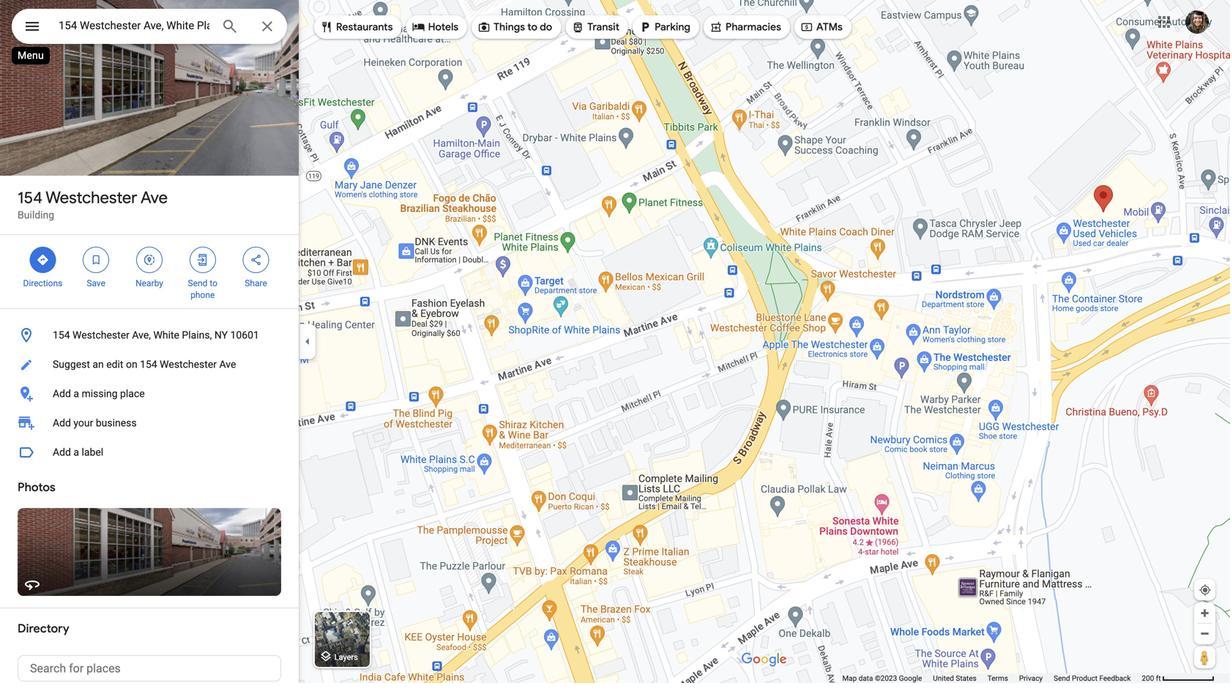 Task type: vqa. For each thing, say whether or not it's contained in the screenshot.
Things
yes



Task type: describe. For each thing, give the bounding box(es) containing it.
add your business link
[[0, 409, 299, 438]]

154 inside suggest an edit on 154 westchester ave button
[[140, 358, 157, 371]]

send for send to phone
[[188, 278, 208, 288]]

map
[[842, 674, 857, 683]]

privacy
[[1019, 674, 1043, 683]]

 button
[[12, 9, 53, 47]]


[[412, 19, 425, 35]]

white
[[153, 329, 179, 341]]

 parking
[[639, 19, 690, 35]]

200
[[1142, 674, 1154, 683]]

building
[[18, 209, 54, 221]]

154 for ave
[[18, 187, 42, 208]]

business
[[96, 417, 137, 429]]

label
[[82, 446, 103, 458]]

edit
[[106, 358, 123, 371]]

 restaurants
[[320, 19, 393, 35]]

hotels
[[428, 21, 458, 34]]

to inside send to phone
[[210, 278, 217, 288]]

add for add your business
[[53, 417, 71, 429]]

 pharmacies
[[709, 19, 781, 35]]

pharmacies
[[726, 21, 781, 34]]

 things to do
[[478, 19, 552, 35]]

add a label button
[[0, 438, 299, 467]]

10601
[[230, 329, 259, 341]]

google
[[899, 674, 922, 683]]

place
[[120, 388, 145, 400]]

united
[[933, 674, 954, 683]]

 transit
[[571, 19, 620, 35]]

states
[[956, 674, 977, 683]]

none text field inside 154 westchester ave main content
[[18, 655, 281, 682]]

privacy button
[[1019, 674, 1043, 683]]

200 ft button
[[1142, 674, 1215, 683]]

atms
[[816, 21, 843, 34]]

phone
[[191, 290, 215, 300]]

photos
[[18, 480, 55, 495]]

154 for ave,
[[53, 329, 70, 341]]

plains,
[[182, 329, 212, 341]]

terms
[[988, 674, 1008, 683]]

product
[[1072, 674, 1098, 683]]

directions
[[23, 278, 62, 288]]

nearby
[[136, 278, 163, 288]]

add your business
[[53, 417, 137, 429]]

westchester for ave,
[[73, 329, 130, 341]]

 hotels
[[412, 19, 458, 35]]

westchester for ave
[[46, 187, 137, 208]]

footer inside google maps element
[[842, 674, 1142, 683]]

ave inside 154 westchester ave building
[[141, 187, 168, 208]]


[[23, 16, 41, 37]]

154 Westchester Ave, White Plains, NY 10604 field
[[12, 9, 287, 44]]


[[478, 19, 491, 35]]

actions for 154 westchester ave region
[[0, 235, 299, 308]]

zoom in image
[[1199, 608, 1210, 619]]


[[709, 19, 723, 35]]



Task type: locate. For each thing, give the bounding box(es) containing it.
map data ©2023 google
[[842, 674, 922, 683]]

google maps element
[[0, 0, 1230, 683]]


[[639, 19, 652, 35]]

send
[[188, 278, 208, 288], [1054, 674, 1070, 683]]

westchester inside 154 westchester ave, white plains, ny 10601 'button'
[[73, 329, 130, 341]]

to left do
[[527, 21, 537, 34]]

add down suggest
[[53, 388, 71, 400]]

154 inside 154 westchester ave building
[[18, 187, 42, 208]]

send to phone
[[188, 278, 217, 300]]

154 inside 154 westchester ave, white plains, ny 10601 'button'
[[53, 329, 70, 341]]

ny
[[214, 329, 228, 341]]

a left missing
[[74, 388, 79, 400]]


[[800, 19, 813, 35]]

ave,
[[132, 329, 151, 341]]

2 vertical spatial 154
[[140, 358, 157, 371]]

1 horizontal spatial to
[[527, 21, 537, 34]]


[[249, 252, 263, 268]]

0 vertical spatial 154
[[18, 187, 42, 208]]

1 vertical spatial westchester
[[73, 329, 130, 341]]


[[143, 252, 156, 268]]

1 horizontal spatial send
[[1054, 674, 1070, 683]]

google account: giulia masi  
(giulia.masi@adept.ai) image
[[1185, 10, 1209, 34]]

1 vertical spatial 154
[[53, 329, 70, 341]]

0 vertical spatial westchester
[[46, 187, 137, 208]]

1 vertical spatial ave
[[219, 358, 236, 371]]

save
[[87, 278, 105, 288]]

 search field
[[12, 9, 287, 47]]

200 ft
[[1142, 674, 1161, 683]]

united states
[[933, 674, 977, 683]]

send product feedback
[[1054, 674, 1131, 683]]

2 vertical spatial add
[[53, 446, 71, 458]]

ave up 
[[141, 187, 168, 208]]

send up phone
[[188, 278, 208, 288]]

add for add a label
[[53, 446, 71, 458]]

add inside add a missing place button
[[53, 388, 71, 400]]

westchester inside 154 westchester ave building
[[46, 187, 137, 208]]


[[320, 19, 333, 35]]

westchester inside suggest an edit on 154 westchester ave button
[[160, 358, 217, 371]]

 atms
[[800, 19, 843, 35]]

add a missing place button
[[0, 379, 299, 409]]

united states button
[[933, 674, 977, 683]]

missing
[[82, 388, 118, 400]]

suggest an edit on 154 westchester ave
[[53, 358, 236, 371]]

1 vertical spatial add
[[53, 417, 71, 429]]

1 horizontal spatial ave
[[219, 358, 236, 371]]

154 westchester ave main content
[[0, 0, 299, 683]]

ave down ny
[[219, 358, 236, 371]]

2 horizontal spatial 154
[[140, 358, 157, 371]]


[[89, 252, 103, 268]]

a for label
[[74, 446, 79, 458]]

add inside add your business link
[[53, 417, 71, 429]]

suggest
[[53, 358, 90, 371]]

send product feedback button
[[1054, 674, 1131, 683]]

send left product at the right of the page
[[1054, 674, 1070, 683]]

0 vertical spatial to
[[527, 21, 537, 34]]

0 vertical spatial a
[[74, 388, 79, 400]]

send inside button
[[1054, 674, 1070, 683]]

directory
[[18, 621, 69, 636]]

to up phone
[[210, 278, 217, 288]]

2 vertical spatial westchester
[[160, 358, 217, 371]]

parking
[[655, 21, 690, 34]]

add a missing place
[[53, 388, 145, 400]]


[[36, 252, 49, 268]]

an
[[93, 358, 104, 371]]

1 horizontal spatial 154
[[53, 329, 70, 341]]

your
[[74, 417, 93, 429]]

0 horizontal spatial send
[[188, 278, 208, 288]]

collapse side panel image
[[299, 334, 316, 350]]

none field inside 154 westchester ave, white plains, ny 10604 field
[[59, 17, 209, 34]]

154 up building
[[18, 187, 42, 208]]

on
[[126, 358, 137, 371]]

ave
[[141, 187, 168, 208], [219, 358, 236, 371]]

1 vertical spatial to
[[210, 278, 217, 288]]

ft
[[1156, 674, 1161, 683]]

send for send product feedback
[[1054, 674, 1070, 683]]

add
[[53, 388, 71, 400], [53, 417, 71, 429], [53, 446, 71, 458]]

154 westchester ave, white plains, ny 10601 button
[[0, 321, 299, 350]]

0 vertical spatial ave
[[141, 187, 168, 208]]

1 add from the top
[[53, 388, 71, 400]]

send inside send to phone
[[188, 278, 208, 288]]

do
[[540, 21, 552, 34]]

add left your
[[53, 417, 71, 429]]

a left label on the bottom left of page
[[74, 446, 79, 458]]

1 vertical spatial send
[[1054, 674, 1070, 683]]

0 vertical spatial send
[[188, 278, 208, 288]]

data
[[859, 674, 873, 683]]

westchester up building
[[46, 187, 137, 208]]

footer
[[842, 674, 1142, 683]]

None text field
[[18, 655, 281, 682]]

feedback
[[1099, 674, 1131, 683]]

0 horizontal spatial to
[[210, 278, 217, 288]]

transit
[[587, 21, 620, 34]]

show street view coverage image
[[1194, 647, 1215, 669]]

0 vertical spatial add
[[53, 388, 71, 400]]


[[196, 252, 209, 268]]

2 add from the top
[[53, 417, 71, 429]]

zoom out image
[[1199, 628, 1210, 639]]

a for missing
[[74, 388, 79, 400]]

westchester up an
[[73, 329, 130, 341]]

154 right 'on'
[[140, 358, 157, 371]]

add a label
[[53, 446, 103, 458]]

3 add from the top
[[53, 446, 71, 458]]

154 westchester ave building
[[18, 187, 168, 221]]

terms button
[[988, 674, 1008, 683]]

show your location image
[[1199, 584, 1212, 597]]

add inside add a label button
[[53, 446, 71, 458]]

ave inside button
[[219, 358, 236, 371]]


[[571, 19, 585, 35]]

westchester down plains,
[[160, 358, 217, 371]]

0 horizontal spatial ave
[[141, 187, 168, 208]]

154
[[18, 187, 42, 208], [53, 329, 70, 341], [140, 358, 157, 371]]

add left label on the bottom left of page
[[53, 446, 71, 458]]

restaurants
[[336, 21, 393, 34]]

154 westchester ave, white plains, ny 10601
[[53, 329, 259, 341]]

layers
[[334, 653, 358, 662]]

1 vertical spatial a
[[74, 446, 79, 458]]

a
[[74, 388, 79, 400], [74, 446, 79, 458]]

©2023
[[875, 674, 897, 683]]

None field
[[59, 17, 209, 34]]

2 a from the top
[[74, 446, 79, 458]]

suggest an edit on 154 westchester ave button
[[0, 350, 299, 379]]

154 up suggest
[[53, 329, 70, 341]]

share
[[245, 278, 267, 288]]

westchester
[[46, 187, 137, 208], [73, 329, 130, 341], [160, 358, 217, 371]]

1 a from the top
[[74, 388, 79, 400]]

footer containing map data ©2023 google
[[842, 674, 1142, 683]]

add for add a missing place
[[53, 388, 71, 400]]

things
[[494, 21, 525, 34]]

to inside  things to do
[[527, 21, 537, 34]]

0 horizontal spatial 154
[[18, 187, 42, 208]]

to
[[527, 21, 537, 34], [210, 278, 217, 288]]



